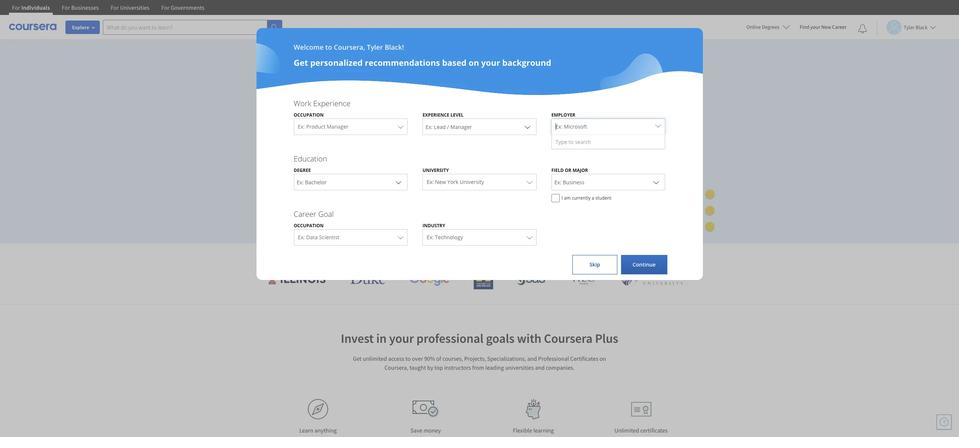 Task type: locate. For each thing, give the bounding box(es) containing it.
your
[[811, 24, 820, 30], [481, 57, 500, 68], [263, 130, 280, 141], [389, 331, 414, 346]]

0 vertical spatial chevron down image
[[523, 122, 532, 131]]

occupation field for career goal
[[294, 229, 407, 246]]

1 vertical spatial i
[[562, 195, 563, 201]]

career
[[832, 24, 847, 30], [294, 209, 316, 219]]

ex: inside education element
[[427, 178, 434, 186]]

occupation inside career goal element
[[294, 223, 324, 229]]

on up included
[[472, 103, 482, 115]]

7,000+
[[339, 103, 365, 115]]

0 vertical spatial on
[[469, 57, 479, 68]]

your up over
[[389, 331, 414, 346]]

and down professional
[[535, 364, 545, 371]]

save
[[411, 427, 423, 434]]

coursera up hec paris image
[[571, 249, 610, 261]]

on inside the unlimited access to 7,000+ world-class courses, hands-on projects, and job-ready certificate programs—all included in your subscription
[[472, 103, 482, 115]]

i am currently a student
[[562, 195, 612, 201]]

unlimited up the projects,
[[263, 103, 300, 115]]

1 vertical spatial experience
[[423, 112, 450, 118]]

ex: for ex: product manager
[[298, 123, 305, 130]]

0 vertical spatial occupation field
[[294, 119, 407, 135]]

0 horizontal spatial new
[[435, 178, 446, 186]]

currently left "work"
[[564, 140, 583, 146]]

career left goal
[[294, 209, 316, 219]]

experience left level in the left top of the page
[[423, 112, 450, 118]]

universities
[[435, 249, 482, 261], [505, 364, 534, 371]]

0 vertical spatial with
[[551, 249, 569, 261]]

for left the individuals
[[12, 4, 20, 11]]

subscription
[[282, 130, 330, 141]]

for left universities
[[111, 4, 119, 11]]

ready
[[329, 116, 351, 128]]

0 vertical spatial courses,
[[412, 103, 444, 115]]

hands-
[[446, 103, 472, 115]]

leading
[[402, 249, 432, 261], [486, 364, 504, 371]]

1 horizontal spatial get
[[353, 355, 362, 362]]

coursera image
[[9, 21, 56, 33]]

1 vertical spatial university
[[460, 178, 484, 186]]

1 vertical spatial or
[[263, 201, 270, 208]]

1 vertical spatial career
[[294, 209, 316, 219]]

for for businesses
[[62, 4, 70, 11]]

money
[[424, 427, 441, 434]]

unlimited access to 7,000+ world-class courses, hands-on projects, and job-ready certificate programs—all included in your subscription
[[263, 103, 492, 141]]

1 horizontal spatial experience
[[423, 112, 450, 118]]

get inside the onboardingmodal dialog
[[294, 57, 308, 68]]

courses,
[[412, 103, 444, 115], [443, 355, 463, 362]]

skip button
[[573, 255, 617, 275]]

1 i from the top
[[562, 140, 563, 146]]

ex: down employer
[[556, 123, 563, 130]]

ex:
[[298, 123, 305, 130], [556, 123, 563, 130], [427, 178, 434, 186], [298, 234, 305, 241], [427, 234, 434, 241]]

projects,
[[464, 355, 486, 362]]

3 for from the left
[[111, 4, 119, 11]]

to left over
[[406, 355, 411, 362]]

find your new career
[[800, 24, 847, 30]]

1 vertical spatial on
[[472, 103, 482, 115]]

your down the projects,
[[263, 130, 280, 141]]

your left background
[[481, 57, 500, 68]]

google image
[[409, 272, 450, 286]]

currently left a
[[572, 195, 591, 201]]

0 horizontal spatial or
[[263, 201, 270, 208]]

for for individuals
[[12, 4, 20, 11]]

instructors
[[444, 364, 471, 371]]

career inside the onboardingmodal dialog
[[294, 209, 316, 219]]

in right included
[[485, 116, 492, 128]]

career goal element
[[286, 209, 673, 249]]

technology
[[435, 234, 463, 241]]

coursera, up personalized at the left top of the page
[[334, 43, 365, 52]]

coursera, left taught
[[385, 364, 408, 371]]

0 vertical spatial career
[[832, 24, 847, 30]]

2 occupation field from the top
[[294, 229, 407, 246]]

chevron down image
[[523, 122, 532, 131], [394, 178, 403, 187]]

Employer field
[[552, 119, 665, 135]]

4 for from the left
[[161, 4, 170, 11]]

0 vertical spatial in
[[485, 116, 492, 128]]

leading down specializations,
[[486, 364, 504, 371]]

get inside get unlimited access to over 90% of courses, projects, specializations, and professional certificates on coursera, taught by top instructors from leading universities and companies.
[[353, 355, 362, 362]]

for
[[12, 4, 20, 11], [62, 4, 70, 11], [111, 4, 119, 11], [161, 4, 170, 11]]

for individuals
[[12, 4, 50, 11]]

coursera
[[571, 249, 610, 261], [544, 331, 593, 346]]

occupation field for work experience
[[294, 119, 407, 135]]

0 horizontal spatial coursera,
[[334, 43, 365, 52]]

duke university image
[[350, 272, 385, 284]]

unlimited for unlimited access to 7,000+ world-class courses, hands-on projects, and job-ready certificate programs—all included in your subscription
[[263, 103, 300, 115]]

1 for from the left
[[12, 4, 20, 11]]

ex: product manager
[[298, 123, 349, 130]]

university right york
[[460, 178, 484, 186]]

currently inside education element
[[572, 195, 591, 201]]

experience up ready
[[313, 98, 351, 108]]

0 vertical spatial new
[[822, 24, 831, 30]]

anything
[[315, 427, 337, 434]]

0 horizontal spatial unlimited
[[263, 103, 300, 115]]

chevron down image inside education element
[[394, 178, 403, 187]]

plus up certificates
[[595, 331, 618, 346]]

occupation field down goal
[[294, 229, 407, 246]]

I currently work here checkbox
[[552, 139, 560, 147]]

2 occupation from the top
[[294, 223, 324, 229]]

occupation down the work
[[294, 112, 324, 118]]

career left show notifications icon
[[832, 24, 847, 30]]

universities down 'technology'
[[435, 249, 482, 261]]

leading up the google image
[[402, 249, 432, 261]]

occupation field down 7,000+
[[294, 119, 407, 135]]

i for work experience
[[562, 140, 563, 146]]

occupation up data
[[294, 223, 324, 229]]

1 vertical spatial occupation field
[[294, 229, 407, 246]]

or
[[565, 167, 572, 174], [263, 201, 270, 208]]

or down $59
[[263, 201, 270, 208]]

0 horizontal spatial access
[[302, 103, 327, 115]]

unlimited
[[363, 355, 387, 362]]

continue button
[[621, 255, 667, 275]]

ex: microsoft
[[556, 123, 587, 130]]

1 horizontal spatial new
[[822, 24, 831, 30]]

professional
[[417, 331, 484, 346]]

i right the by checking this box, i am confirming that the employer listed above is my current employer. option
[[562, 140, 563, 146]]

unlimited inside the unlimited access to 7,000+ world-class courses, hands-on projects, and job-ready certificate programs—all included in your subscription
[[263, 103, 300, 115]]

education
[[294, 154, 327, 164]]

for left businesses
[[62, 4, 70, 11]]

new
[[822, 24, 831, 30], [435, 178, 446, 186]]

search
[[575, 138, 591, 145]]

0 vertical spatial occupation
[[294, 112, 324, 118]]

start
[[275, 183, 288, 191]]

in inside the unlimited access to 7,000+ world-class courses, hands-on projects, and job-ready certificate programs—all included in your subscription
[[485, 116, 492, 128]]

help center image
[[940, 418, 949, 427]]

0 horizontal spatial in
[[376, 331, 387, 346]]

i left the am
[[562, 195, 563, 201]]

2 for from the left
[[62, 4, 70, 11]]

on right certificates
[[600, 355, 606, 362]]

ex: left data
[[298, 234, 305, 241]]

0 horizontal spatial universities
[[435, 249, 482, 261]]

or right the field
[[565, 167, 572, 174]]

with
[[551, 249, 569, 261], [517, 331, 542, 346]]

ex: left york
[[427, 178, 434, 186]]

new left york
[[435, 178, 446, 186]]

1 vertical spatial coursera,
[[385, 364, 408, 371]]

coursera,
[[334, 43, 365, 52], [385, 364, 408, 371]]

1 vertical spatial chevron down image
[[394, 178, 403, 187]]

new inside find your new career link
[[822, 24, 831, 30]]

0 vertical spatial experience
[[313, 98, 351, 108]]

new right find
[[822, 24, 831, 30]]

Employer text field
[[556, 120, 652, 135]]

0 horizontal spatial with
[[517, 331, 542, 346]]

i inside education element
[[562, 195, 563, 201]]

unlimited down unlimited certificates image
[[615, 427, 639, 434]]

and inside the unlimited access to 7,000+ world-class courses, hands-on projects, and job-ready certificate programs—all included in your subscription
[[298, 116, 312, 128]]

0 horizontal spatial get
[[294, 57, 308, 68]]

1 horizontal spatial in
[[485, 116, 492, 128]]

access
[[302, 103, 327, 115], [388, 355, 404, 362]]

degree
[[294, 167, 311, 174]]

1 vertical spatial universities
[[505, 364, 534, 371]]

and
[[298, 116, 312, 128], [485, 249, 501, 261], [528, 355, 537, 362], [535, 364, 545, 371]]

save money
[[411, 427, 441, 434]]

access inside get unlimited access to over 90% of courses, projects, specializations, and professional certificates on coursera, taught by top instructors from leading universities and companies.
[[388, 355, 404, 362]]

0 vertical spatial or
[[565, 167, 572, 174]]

1 vertical spatial leading
[[486, 364, 504, 371]]

1 horizontal spatial universities
[[505, 364, 534, 371]]

unlimited certificates image
[[631, 402, 651, 417]]

get for get unlimited access to over 90% of courses, projects, specializations, and professional certificates on coursera, taught by top instructors from leading universities and companies.
[[353, 355, 362, 362]]

get down welcome
[[294, 57, 308, 68]]

1 horizontal spatial unlimited
[[615, 427, 639, 434]]

2 vertical spatial on
[[600, 355, 606, 362]]

1 horizontal spatial access
[[388, 355, 404, 362]]

90%
[[424, 355, 435, 362]]

0 vertical spatial unlimited
[[263, 103, 300, 115]]

occupation inside the work experience element
[[294, 112, 324, 118]]

1 horizontal spatial or
[[565, 167, 572, 174]]

universities down specializations,
[[505, 364, 534, 371]]

0 horizontal spatial leading
[[402, 249, 432, 261]]

1 horizontal spatial career
[[832, 24, 847, 30]]

courses, up instructors
[[443, 355, 463, 362]]

ex: left product
[[298, 123, 305, 130]]

currently inside the work experience element
[[564, 140, 583, 146]]

in up unlimited
[[376, 331, 387, 346]]

by
[[427, 364, 433, 371]]

level
[[451, 112, 464, 118]]

1 vertical spatial new
[[435, 178, 446, 186]]

0 horizontal spatial experience
[[313, 98, 351, 108]]

Occupation field
[[294, 119, 407, 135], [294, 229, 407, 246]]

i inside the work experience element
[[562, 140, 563, 146]]

professional
[[538, 355, 569, 362]]

johns hopkins university image
[[620, 272, 691, 286]]

1 occupation field from the top
[[294, 119, 407, 135]]

0 vertical spatial coursera
[[571, 249, 610, 261]]

access up job-
[[302, 103, 327, 115]]

top
[[435, 364, 443, 371]]

university up york
[[423, 167, 449, 174]]

and up subscription
[[298, 116, 312, 128]]

ex: for ex: technology
[[427, 234, 434, 241]]

1 horizontal spatial with
[[551, 249, 569, 261]]

2 i from the top
[[562, 195, 563, 201]]

courses, up programs—all
[[412, 103, 444, 115]]

1 occupation from the top
[[294, 112, 324, 118]]

1 vertical spatial occupation
[[294, 223, 324, 229]]

your right find
[[811, 24, 820, 30]]

0 horizontal spatial career
[[294, 209, 316, 219]]

occupation for career
[[294, 223, 324, 229]]

0 vertical spatial access
[[302, 103, 327, 115]]

0 horizontal spatial chevron down image
[[394, 178, 403, 187]]

for for universities
[[111, 4, 119, 11]]

flexible
[[513, 427, 532, 434]]

0 vertical spatial coursera,
[[334, 43, 365, 52]]

chevron down image inside the work experience element
[[523, 122, 532, 131]]

coursera up professional
[[544, 331, 593, 346]]

on right based
[[469, 57, 479, 68]]

1 vertical spatial courses,
[[443, 355, 463, 362]]

certificate
[[353, 116, 391, 128]]

ex: down industry
[[427, 234, 434, 241]]

I am currently a student checkbox
[[552, 194, 560, 202]]

plus
[[612, 249, 629, 261], [595, 331, 618, 346]]

to right type
[[569, 138, 574, 145]]

get personalized recommendations based on your background
[[294, 57, 551, 68]]

1 horizontal spatial leading
[[486, 364, 504, 371]]

industry
[[423, 223, 445, 229]]

for governments
[[161, 4, 204, 11]]

with right companies
[[551, 249, 569, 261]]

or inside education element
[[565, 167, 572, 174]]

get left unlimited
[[353, 355, 362, 362]]

0 vertical spatial universities
[[435, 249, 482, 261]]

trial
[[317, 183, 329, 191]]

None search field
[[103, 20, 282, 35]]

to up ready
[[329, 103, 337, 115]]

for left governments
[[161, 4, 170, 11]]

1 vertical spatial access
[[388, 355, 404, 362]]

0 vertical spatial i
[[562, 140, 563, 146]]

University field
[[423, 174, 536, 190]]

0 horizontal spatial university
[[423, 167, 449, 174]]

recommendations
[[365, 57, 440, 68]]

1 vertical spatial get
[[353, 355, 362, 362]]

on inside dialog
[[469, 57, 479, 68]]

1 vertical spatial unlimited
[[615, 427, 639, 434]]

world-
[[367, 103, 392, 115]]

access left over
[[388, 355, 404, 362]]

plus left continue
[[612, 249, 629, 261]]

1 horizontal spatial coursera,
[[385, 364, 408, 371]]

1 horizontal spatial chevron down image
[[523, 122, 532, 131]]

0 vertical spatial currently
[[564, 140, 583, 146]]

with right goals
[[517, 331, 542, 346]]

1 vertical spatial currently
[[572, 195, 591, 201]]

banner navigation
[[6, 0, 210, 21]]

university
[[423, 167, 449, 174], [460, 178, 484, 186]]

0 vertical spatial get
[[294, 57, 308, 68]]

experience level
[[423, 112, 464, 118]]

find your new career link
[[796, 22, 851, 32]]



Task type: describe. For each thing, give the bounding box(es) containing it.
university of michigan image
[[474, 269, 493, 289]]

1 vertical spatial coursera
[[544, 331, 593, 346]]

goals
[[486, 331, 515, 346]]

unlimited certificates
[[615, 427, 668, 434]]

a
[[592, 195, 594, 201]]

ex: new york university
[[427, 178, 484, 186]]

anytime
[[312, 166, 334, 173]]

based
[[442, 57, 467, 68]]

coursera, inside the onboardingmodal dialog
[[334, 43, 365, 52]]

on inside get unlimited access to over 90% of courses, projects, specializations, and professional certificates on coursera, taught by top instructors from leading universities and companies.
[[600, 355, 606, 362]]

tyler
[[367, 43, 383, 52]]

1 vertical spatial in
[[376, 331, 387, 346]]

1 vertical spatial plus
[[595, 331, 618, 346]]

unlimited for unlimited certificates
[[615, 427, 639, 434]]

field or major
[[552, 167, 588, 174]]

businesses
[[71, 4, 99, 11]]

work
[[294, 98, 311, 108]]

cancel
[[294, 166, 311, 173]]

ex: for ex: new york university
[[427, 178, 434, 186]]

type
[[556, 138, 567, 145]]

black!
[[385, 43, 404, 52]]

included
[[450, 116, 482, 128]]

1 horizontal spatial university
[[460, 178, 484, 186]]

certificates
[[570, 355, 599, 362]]

chevron down image
[[652, 178, 661, 187]]

for for governments
[[161, 4, 170, 11]]

field
[[552, 167, 564, 174]]

am
[[564, 195, 571, 201]]

to up personalized at the left top of the page
[[325, 43, 332, 52]]

microsoft
[[564, 123, 587, 130]]

background
[[502, 57, 551, 68]]

work
[[584, 140, 594, 146]]

coursera plus image
[[263, 69, 377, 80]]

learn anything image
[[308, 399, 328, 420]]

coursera, inside get unlimited access to over 90% of courses, projects, specializations, and professional certificates on coursera, taught by top instructors from leading universities and companies.
[[385, 364, 408, 371]]

$59 /month, cancel anytime
[[263, 166, 334, 173]]

invest
[[341, 331, 374, 346]]

leading inside get unlimited access to over 90% of courses, projects, specializations, and professional certificates on coursera, taught by top instructors from leading universities and companies.
[[486, 364, 504, 371]]

data
[[306, 234, 318, 241]]

from
[[472, 364, 484, 371]]

ex: for ex: microsoft
[[556, 123, 563, 130]]

ex: for ex: data scientist
[[298, 234, 305, 241]]

skip
[[590, 261, 600, 268]]

work experience
[[294, 98, 351, 108]]

university of illinois at urbana-champaign image
[[268, 273, 326, 285]]

ex: data scientist
[[298, 234, 340, 241]]

career goal
[[294, 209, 334, 219]]

Industry field
[[423, 229, 536, 246]]

i currently work here
[[562, 140, 605, 146]]

individuals
[[21, 4, 50, 11]]

continue
[[633, 261, 656, 268]]

manager
[[327, 123, 349, 130]]

work experience element
[[286, 98, 673, 151]]

$59
[[263, 166, 272, 173]]

employer
[[552, 112, 576, 118]]

access inside the unlimited access to 7,000+ world-class courses, hands-on projects, and job-ready certificate programs—all included in your subscription
[[302, 103, 327, 115]]

for businesses
[[62, 4, 99, 11]]

over
[[412, 355, 423, 362]]

taught
[[410, 364, 426, 371]]

free
[[305, 183, 316, 191]]

and left professional
[[528, 355, 537, 362]]

personalized
[[310, 57, 363, 68]]

to inside get unlimited access to over 90% of courses, projects, specializations, and professional certificates on coursera, taught by top instructors from leading universities and companies.
[[406, 355, 411, 362]]

0 vertical spatial leading
[[402, 249, 432, 261]]

i for education
[[562, 195, 563, 201]]

here
[[596, 140, 605, 146]]

get for get personalized recommendations based on your background
[[294, 57, 308, 68]]

welcome to coursera, tyler black!
[[294, 43, 404, 52]]

universities inside get unlimited access to over 90% of courses, projects, specializations, and professional certificates on coursera, taught by top instructors from leading universities and companies.
[[505, 364, 534, 371]]

companies
[[503, 249, 549, 261]]

chevron down image for experience level
[[523, 122, 532, 131]]

/month,
[[272, 166, 293, 173]]

major
[[573, 167, 588, 174]]

1 vertical spatial with
[[517, 331, 542, 346]]

companies.
[[546, 364, 575, 371]]

your inside the onboardingmodal dialog
[[481, 57, 500, 68]]

york
[[448, 178, 459, 186]]

type to search
[[556, 138, 591, 145]]

save money image
[[412, 401, 439, 418]]

chevron down image for degree
[[394, 178, 403, 187]]

hec paris image
[[570, 272, 596, 287]]

onboardingmodal dialog
[[0, 0, 959, 437]]

7-
[[289, 183, 294, 191]]

education element
[[286, 154, 673, 206]]

occupation for work
[[294, 112, 324, 118]]

leading universities and companies with coursera plus
[[399, 249, 629, 261]]

universities
[[120, 4, 149, 11]]

courses, inside the unlimited access to 7,000+ world-class courses, hands-on projects, and job-ready certificate programs—all included in your subscription
[[412, 103, 444, 115]]

sas image
[[517, 273, 546, 285]]

invest in your professional goals with coursera plus
[[341, 331, 618, 346]]

your inside the unlimited access to 7,000+ world-class courses, hands-on projects, and job-ready certificate programs—all included in your subscription
[[263, 130, 280, 141]]

new inside education element
[[435, 178, 446, 186]]

learn anything
[[299, 427, 337, 434]]

projects,
[[263, 116, 296, 128]]

flexible learning image
[[521, 399, 546, 420]]

0 vertical spatial plus
[[612, 249, 629, 261]]

get unlimited access to over 90% of courses, projects, specializations, and professional certificates on coursera, taught by top instructors from leading universities and companies.
[[353, 355, 606, 371]]

learning
[[534, 427, 554, 434]]

to inside the unlimited access to 7,000+ world-class courses, hands-on projects, and job-ready certificate programs—all included in your subscription
[[329, 103, 337, 115]]

certificates
[[641, 427, 668, 434]]

class
[[392, 103, 410, 115]]

for universities
[[111, 4, 149, 11]]

find
[[800, 24, 810, 30]]

learn
[[299, 427, 313, 434]]

product
[[306, 123, 326, 130]]

specializations,
[[487, 355, 526, 362]]

show notifications image
[[858, 24, 867, 33]]

and down industry field
[[485, 249, 501, 261]]

to inside the work experience element
[[569, 138, 574, 145]]

0 vertical spatial university
[[423, 167, 449, 174]]

start 7-day free trial button
[[263, 178, 341, 196]]

programs—all
[[393, 116, 447, 128]]

student
[[596, 195, 612, 201]]

courses, inside get unlimited access to over 90% of courses, projects, specializations, and professional certificates on coursera, taught by top instructors from leading universities and companies.
[[443, 355, 463, 362]]

flexible learning
[[513, 427, 554, 434]]

governments
[[171, 4, 204, 11]]

start 7-day free trial
[[275, 183, 329, 191]]



Task type: vqa. For each thing, say whether or not it's contained in the screenshot.
rightmost Get
yes



